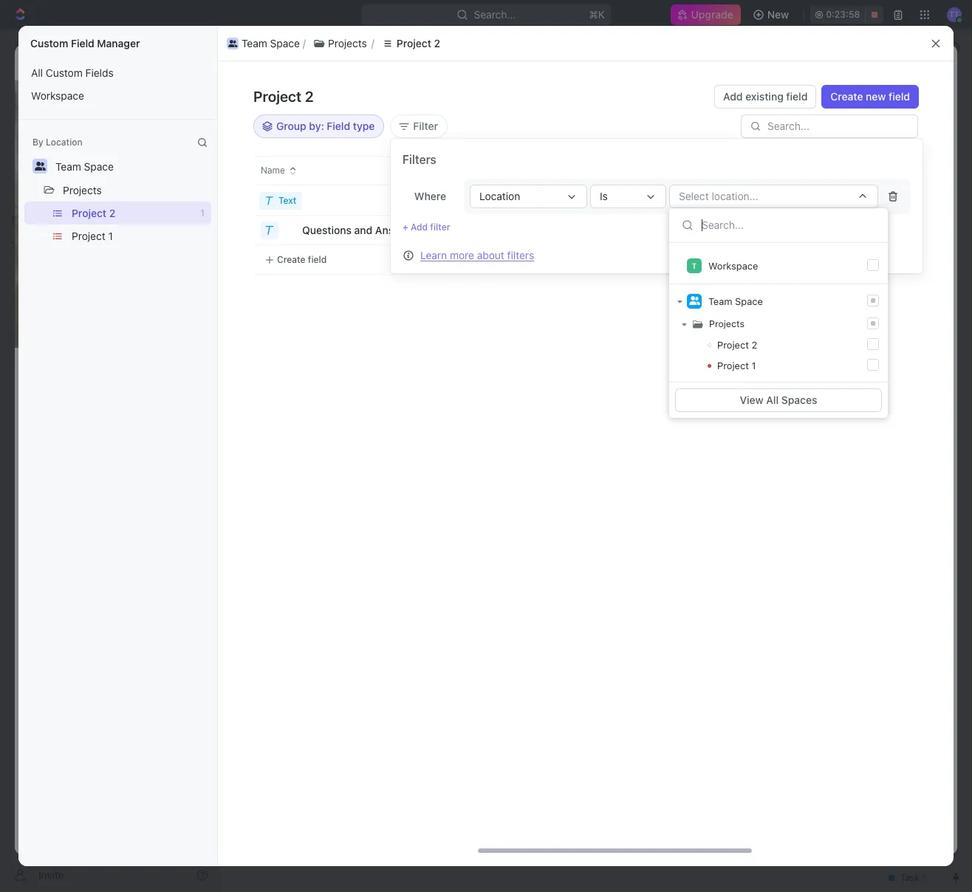 Task type: describe. For each thing, give the bounding box(es) containing it.
watcher:
[[699, 188, 735, 199]]

2 34 mins from the top
[[858, 247, 891, 258]]

add existing field button
[[715, 85, 817, 109]]

17
[[754, 56, 763, 67]]

1 34 from the top
[[858, 223, 869, 234]]

3 34 from the top
[[858, 282, 869, 293]]

you
[[633, 282, 648, 293]]

on
[[722, 56, 733, 67]]

create new field button
[[822, 85, 919, 109]]

1 35 mins from the top
[[858, 164, 891, 175]]

1 horizontal spatial add task
[[866, 95, 910, 107]]

new button
[[747, 3, 798, 27]]

2 34 from the top
[[858, 247, 869, 258]]

inbox link
[[6, 97, 214, 120]]

1 horizontal spatial team space button
[[224, 34, 303, 52]]

table
[[448, 136, 475, 149]]

6 34 from the top
[[858, 365, 869, 376]]

hide button
[[756, 170, 787, 188]]

docs
[[35, 127, 60, 140]]

custom field manager
[[30, 37, 140, 50]]

1 horizontal spatial to do
[[813, 282, 840, 293]]

action
[[201, 643, 236, 656]]

0 horizontal spatial add
[[397, 208, 414, 219]]

9 mins from the top
[[871, 389, 891, 400]]

tree inside sidebar navigation
[[6, 257, 214, 457]]

task sidebar content section
[[602, 81, 913, 856]]

view all spaces button
[[675, 389, 882, 412]]

new
[[768, 8, 789, 21]]

1 vertical spatial projects button
[[56, 178, 108, 202]]

7 from from the top
[[717, 365, 737, 376]]

filter button
[[390, 115, 448, 138]]

4 changed from the top
[[651, 282, 687, 293]]

list containing all custom fields
[[18, 61, 217, 107]]

5 changed status from from the top
[[648, 330, 739, 341]]

0 vertical spatial custom
[[30, 37, 68, 50]]

customize button
[[828, 133, 903, 153]]

1 mins from the top
[[871, 164, 891, 175]]

action items button
[[195, 636, 275, 663]]

5 changed from the top
[[651, 306, 687, 317]]

customize
[[847, 136, 899, 149]]

4 mins from the top
[[871, 247, 891, 258]]

0:23:58 button
[[811, 6, 884, 24]]

added tag power
[[648, 389, 721, 400]]

1 vertical spatial add task
[[397, 208, 436, 219]]

questions and answers row group
[[218, 186, 514, 275]]

select location... button
[[670, 185, 879, 208]]

spaces inside sidebar navigation
[[12, 239, 43, 251]]

nov
[[735, 56, 751, 67]]

text
[[279, 195, 297, 206]]

activity
[[921, 116, 950, 125]]

complete inside in progress complete
[[644, 341, 684, 352]]

1 inside button
[[108, 230, 113, 242]]

1 status from the top
[[689, 164, 715, 175]]

terry
[[672, 224, 696, 236]]

tag
[[679, 389, 693, 400]]

manager
[[97, 37, 140, 50]]

in progress
[[274, 208, 334, 219]]

and
[[354, 224, 373, 236]]

2 horizontal spatial add
[[866, 95, 885, 107]]

7 mins from the top
[[871, 330, 891, 341]]

4 status from the top
[[689, 282, 715, 293]]

questions and answers
[[302, 224, 417, 236]]

learn
[[420, 249, 447, 261]]

task 1
[[298, 257, 328, 269]]

view all spaces
[[740, 394, 818, 406]]

2 changed from the top
[[651, 223, 687, 234]]

press space to select this row. row inside questions and answers row group
[[218, 215, 477, 245]]

filter
[[413, 120, 438, 132]]

t
[[692, 262, 697, 270]]

project 2 inside project 2 "button"
[[397, 37, 440, 49]]

2 horizontal spatial created
[[815, 165, 848, 176]]

Search... text field
[[768, 120, 910, 132]]

board
[[276, 136, 305, 149]]

docs link
[[6, 122, 214, 146]]

4 34 mins from the top
[[858, 306, 891, 317]]

clickbot
[[633, 188, 667, 199]]

23 mins
[[858, 389, 891, 400]]

date created
[[793, 165, 848, 176]]

5 status from the top
[[689, 306, 715, 317]]

added for watcher:
[[670, 188, 696, 199]]

hide button
[[780, 133, 825, 153]]

calendar link
[[374, 133, 421, 153]]

5 mins from the top
[[871, 282, 891, 293]]

upgrade
[[691, 8, 734, 21]]

workspace inside button
[[31, 89, 84, 102]]

3 mins from the top
[[871, 223, 891, 234]]

1 horizontal spatial project 2 link
[[389, 38, 455, 56]]

field for add existing field
[[787, 90, 808, 103]]

1 horizontal spatial do
[[828, 282, 840, 293]]

created for created on nov 17
[[686, 56, 720, 67]]

learn more about filters link
[[420, 249, 534, 261]]

in for in progress complete
[[751, 330, 758, 341]]

questions and answers button
[[301, 218, 426, 242]]

location...
[[712, 190, 759, 202]]

dashboards
[[35, 152, 93, 165]]

Edit task name text field
[[65, 422, 545, 450]]

row containing location(s)
[[477, 156, 972, 185]]

learn more about filters
[[420, 249, 534, 261]]

2 status from the top
[[689, 223, 715, 234]]

1 35 from the top
[[858, 164, 869, 175]]

project 2 button
[[375, 34, 448, 52]]

dashboards link
[[6, 147, 214, 171]]

search...
[[474, 8, 516, 21]]

1 changed status from from the top
[[648, 164, 739, 175]]

changed status from complete
[[641, 247, 739, 270]]

0 horizontal spatial all
[[31, 67, 43, 79]]

add inside button
[[724, 90, 743, 103]]

search button
[[719, 133, 777, 153]]

sidebar navigation
[[0, 30, 221, 893]]

4 changed status from from the top
[[648, 306, 739, 317]]

field for create new field
[[889, 90, 910, 103]]

grid containing questions and answers
[[218, 156, 972, 855]]

created by
[[645, 165, 691, 176]]

create new field
[[831, 90, 910, 103]]

0 horizontal spatial team space link
[[98, 55, 156, 68]]

1 from from the top
[[717, 164, 737, 175]]

1 horizontal spatial to
[[793, 282, 804, 293]]

create for create field
[[277, 254, 306, 265]]

1 34 mins from the top
[[858, 223, 891, 234]]

7 status from the top
[[689, 365, 715, 376]]

select
[[679, 190, 709, 202]]

list
[[332, 136, 350, 149]]

share
[[778, 55, 806, 68]]

1 vertical spatial project 1
[[718, 360, 756, 372]]

table link
[[445, 133, 475, 153]]

1 horizontal spatial task
[[416, 208, 436, 219]]

list link
[[329, 133, 350, 153]]

project inside button
[[72, 230, 105, 242]]

answers
[[375, 224, 417, 236]]

all custom fields button
[[24, 61, 211, 84]]

assignees
[[613, 173, 656, 184]]

custom fields element
[[65, 712, 545, 778]]

gantt
[[502, 136, 529, 149]]

existing
[[746, 90, 784, 103]]

com
[[633, 188, 838, 211]]

6 from from the top
[[717, 330, 737, 341]]

create for create new field
[[831, 90, 863, 103]]

0 vertical spatial projects button
[[306, 34, 375, 52]]

5 from from the top
[[717, 306, 737, 317]]

items
[[239, 643, 269, 656]]

eloisefrancis23@gmail.
[[737, 188, 838, 199]]

23
[[858, 389, 869, 400]]

6 mins from the top
[[871, 306, 891, 317]]

6 status from the top
[[689, 330, 715, 341]]

upgrade link
[[671, 4, 741, 25]]

projects link
[[319, 38, 380, 56]]

create field button
[[259, 251, 333, 269]]

spaces inside button
[[782, 394, 818, 406]]



Task type: vqa. For each thing, say whether or not it's contained in the screenshot.
1 button
no



Task type: locate. For each thing, give the bounding box(es) containing it.
added watcher:
[[667, 188, 737, 199]]

from up watcher:
[[717, 164, 737, 175]]

task down where
[[416, 208, 436, 219]]

date
[[793, 165, 812, 176]]

0 horizontal spatial user group image
[[15, 290, 26, 299]]

changed inside changed status from complete
[[651, 247, 687, 258]]

changed status from
[[648, 164, 739, 175], [648, 223, 739, 234], [648, 282, 739, 293], [648, 306, 739, 317], [648, 330, 739, 341], [648, 365, 739, 376]]

share button
[[769, 50, 815, 74]]

0 vertical spatial project 1
[[72, 230, 113, 242]]

progress up view all spaces on the right of the page
[[761, 330, 798, 341]]

1 vertical spatial add task button
[[379, 205, 442, 223]]

add up customize
[[866, 95, 885, 107]]

0 horizontal spatial add task
[[397, 208, 436, 219]]

field right new on the right top of page
[[889, 90, 910, 103]]

all right view at top right
[[767, 394, 779, 406]]

1 horizontal spatial user group image
[[689, 297, 700, 306]]

0 horizontal spatial /
[[216, 55, 219, 68]]

assignees button
[[594, 170, 661, 188]]

from down 'turtle'
[[717, 247, 737, 258]]

0 vertical spatial in
[[274, 208, 283, 219]]

0 horizontal spatial in
[[274, 208, 283, 219]]

1
[[200, 208, 205, 219], [108, 230, 113, 242], [323, 257, 328, 269], [752, 360, 756, 372]]

0 vertical spatial team space button
[[224, 34, 303, 52]]

field down questions
[[308, 254, 327, 265]]

space
[[270, 37, 300, 49], [277, 41, 307, 53], [126, 55, 156, 68], [84, 160, 114, 173], [735, 296, 763, 307]]

0 vertical spatial progress
[[286, 208, 334, 219]]

0 vertical spatial add task button
[[857, 89, 919, 113]]

0 vertical spatial workspace
[[31, 89, 84, 102]]

created for created by
[[645, 165, 678, 176]]

in inside in progress complete
[[751, 330, 758, 341]]

1 horizontal spatial /
[[313, 41, 316, 53]]

0 vertical spatial all
[[31, 67, 43, 79]]

view
[[740, 394, 764, 406]]

projects inside projects link
[[338, 41, 377, 53]]

1 horizontal spatial created
[[686, 56, 720, 67]]

project 1 inside button
[[72, 230, 113, 242]]

add task button
[[857, 89, 919, 113], [379, 205, 442, 223]]

about
[[477, 249, 505, 261]]

0 horizontal spatial project 2 link
[[225, 55, 267, 68]]

6 changed from the top
[[651, 330, 687, 341]]

6 changed status from from the top
[[648, 365, 739, 376]]

press space to select this row. row containing questions and answers
[[218, 215, 477, 245]]

inbox
[[35, 102, 61, 115]]

text button
[[259, 192, 303, 210]]

create
[[831, 90, 863, 103], [277, 254, 306, 265]]

add
[[724, 90, 743, 103], [866, 95, 885, 107], [397, 208, 414, 219]]

by
[[33, 137, 43, 148]]

1 vertical spatial create
[[277, 254, 306, 265]]

mins
[[871, 164, 891, 175], [871, 188, 891, 199], [871, 223, 891, 234], [871, 247, 891, 258], [871, 282, 891, 293], [871, 306, 891, 317], [871, 330, 891, 341], [871, 365, 891, 376], [871, 389, 891, 400]]

board link
[[273, 133, 305, 153]]

1 vertical spatial list
[[18, 61, 217, 107]]

/
[[313, 41, 316, 53], [383, 41, 386, 53], [216, 55, 219, 68]]

calendar
[[377, 136, 421, 149]]

list containing project 2
[[18, 202, 217, 248]]

progress for in progress
[[286, 208, 334, 219]]

1 vertical spatial spaces
[[782, 394, 818, 406]]

progress for in progress complete
[[761, 330, 798, 341]]

team space link
[[230, 38, 310, 56], [98, 55, 156, 68]]

project 2
[[397, 37, 440, 49], [408, 41, 451, 53], [253, 88, 314, 105], [256, 88, 344, 112], [72, 207, 115, 219], [718, 339, 758, 351]]

status inside changed status from complete
[[689, 247, 715, 258]]

user group image
[[15, 290, 26, 299], [689, 297, 700, 306]]

0 horizontal spatial add task button
[[379, 205, 442, 223]]

from up power
[[717, 330, 737, 341]]

add task up customize
[[866, 95, 910, 107]]

5 34 mins from the top
[[858, 330, 891, 341]]

0 horizontal spatial team space button
[[49, 154, 120, 178]]

1 vertical spatial 35 mins
[[858, 188, 891, 199]]

1 horizontal spatial all
[[767, 394, 779, 406]]

1 horizontal spatial projects button
[[306, 34, 375, 52]]

in down text
[[274, 208, 283, 219]]

team space button
[[224, 34, 303, 52], [49, 154, 120, 178]]

3 34 mins from the top
[[858, 282, 891, 293]]

power
[[695, 389, 721, 400]]

2 horizontal spatial field
[[889, 90, 910, 103]]

user group image inside tree
[[15, 290, 26, 299]]

task sidebar navigation tab list
[[919, 89, 952, 176]]

2 changed status from from the top
[[648, 223, 739, 234]]

0 vertical spatial add task
[[866, 95, 910, 107]]

/ project 2
[[216, 55, 267, 68]]

0 horizontal spatial field
[[308, 254, 327, 265]]

1 horizontal spatial hide
[[798, 136, 820, 149]]

⌘k
[[589, 8, 605, 21]]

1 horizontal spatial field
[[787, 90, 808, 103]]

34 mins
[[858, 223, 891, 234], [858, 247, 891, 258], [858, 282, 891, 293], [858, 306, 891, 317], [858, 330, 891, 341], [858, 365, 891, 376]]

workspace
[[31, 89, 84, 102], [709, 260, 758, 272]]

5 34 from the top
[[858, 330, 869, 341]]

from down in progress complete
[[717, 365, 737, 376]]

1 horizontal spatial progress
[[761, 330, 798, 341]]

name
[[261, 165, 285, 176]]

2 35 from the top
[[858, 188, 869, 199]]

custom down "field"
[[46, 67, 83, 79]]

eloisefrancis23@gmail. com
[[633, 188, 838, 211]]

0 horizontal spatial task
[[298, 257, 320, 269]]

list
[[224, 34, 924, 52], [18, 61, 217, 107], [18, 202, 217, 248]]

from down changed status from complete
[[717, 282, 737, 293]]

2 horizontal spatial /
[[383, 41, 386, 53]]

status
[[689, 164, 715, 175], [689, 223, 715, 234], [689, 247, 715, 258], [689, 282, 715, 293], [689, 306, 715, 317], [689, 330, 715, 341], [689, 365, 715, 376]]

2 horizontal spatial task
[[888, 95, 910, 107]]

complete up view all spaces on the right of the page
[[748, 365, 793, 376]]

all custom fields
[[31, 67, 114, 79]]

workspace right t
[[709, 260, 758, 272]]

1 vertical spatial 35
[[858, 188, 869, 199]]

added left tag at the top
[[651, 389, 677, 400]]

from up in progress complete
[[717, 306, 737, 317]]

in
[[274, 208, 283, 219], [751, 330, 758, 341]]

location
[[46, 137, 83, 148]]

from down 'com'
[[717, 223, 737, 234]]

1 changed from the top
[[651, 164, 687, 175]]

progress up questions
[[286, 208, 334, 219]]

created
[[686, 56, 720, 67], [645, 165, 678, 176], [815, 165, 848, 176]]

project 2 link
[[389, 38, 455, 56], [225, 55, 267, 68]]

terry turtle row group
[[477, 186, 972, 275]]

2 mins from the top
[[871, 188, 891, 199]]

spaces down favorites button
[[12, 239, 43, 251]]

0 vertical spatial list
[[224, 34, 924, 52]]

added down by
[[670, 188, 696, 199]]

hide up the select location... dropdown button
[[762, 173, 782, 184]]

team
[[242, 37, 267, 49], [248, 41, 274, 53], [98, 55, 123, 68], [55, 160, 81, 173], [709, 296, 733, 307]]

3 changed from the top
[[651, 247, 687, 258]]

workspace button
[[24, 84, 211, 107]]

2 horizontal spatial to
[[816, 282, 826, 293]]

0 vertical spatial to do
[[813, 282, 840, 293]]

action items
[[201, 643, 269, 656]]

custom left "field"
[[30, 37, 68, 50]]

1 vertical spatial team space button
[[49, 154, 120, 178]]

favorites button
[[6, 211, 57, 229]]

create field
[[277, 254, 327, 265]]

press space to select this row. row
[[477, 186, 972, 216], [218, 215, 477, 245], [477, 216, 972, 245], [477, 245, 972, 275]]

cell
[[477, 186, 624, 216], [624, 186, 772, 216], [772, 186, 920, 216], [882, 186, 919, 216], [218, 216, 255, 245], [477, 216, 624, 245], [772, 216, 920, 245], [477, 245, 624, 275], [624, 245, 772, 275], [772, 245, 920, 275], [882, 245, 919, 275]]

0 horizontal spatial projects button
[[56, 178, 108, 202]]

1 horizontal spatial add task button
[[857, 89, 919, 113]]

more
[[450, 249, 474, 261]]

create left new on the right top of page
[[831, 90, 863, 103]]

0 vertical spatial create
[[831, 90, 863, 103]]

user group image
[[228, 40, 237, 47], [235, 44, 244, 51]]

task down questions
[[298, 257, 320, 269]]

add task down where
[[397, 208, 436, 219]]

name row
[[218, 156, 477, 185]]

location(s)
[[497, 165, 544, 176]]

created left on
[[686, 56, 720, 67]]

fields
[[85, 67, 114, 79]]

1 horizontal spatial workspace
[[709, 260, 758, 272]]

home link
[[6, 72, 214, 95]]

new
[[866, 90, 886, 103]]

project 1
[[72, 230, 113, 242], [718, 360, 756, 372]]

row group
[[882, 186, 919, 275]]

invite
[[38, 869, 64, 881]]

2 vertical spatial task
[[298, 257, 320, 269]]

team space button up / project 2
[[224, 34, 303, 52]]

task right new on the right top of page
[[888, 95, 910, 107]]

0 horizontal spatial spaces
[[12, 239, 43, 251]]

by
[[681, 165, 691, 176]]

0 horizontal spatial created
[[645, 165, 678, 176]]

0 vertical spatial task
[[888, 95, 910, 107]]

0 vertical spatial do
[[828, 282, 840, 293]]

press space to select this row. row containing terry turtle
[[477, 216, 972, 245]]

1 horizontal spatial project 1
[[718, 360, 756, 372]]

added for tag
[[651, 389, 677, 400]]

3 changed status from from the top
[[648, 282, 739, 293]]

user group image inside team space button
[[228, 40, 237, 47]]

project 1 button
[[65, 225, 211, 248]]

1 horizontal spatial create
[[831, 90, 863, 103]]

create inside create field button
[[277, 254, 306, 265]]

1 vertical spatial in
[[751, 330, 758, 341]]

complete up added tag power
[[644, 341, 684, 352]]

3 from from the top
[[717, 247, 737, 258]]

0 horizontal spatial hide
[[762, 173, 782, 184]]

terry turtle
[[672, 224, 727, 236]]

Search tasks... text field
[[790, 168, 937, 190]]

list containing team space
[[224, 34, 924, 52]]

34
[[858, 223, 869, 234], [858, 247, 869, 258], [858, 282, 869, 293], [858, 306, 869, 317], [858, 330, 869, 341], [858, 365, 869, 376]]

created left by
[[645, 165, 678, 176]]

custom inside button
[[46, 67, 83, 79]]

2 from from the top
[[717, 223, 737, 234]]

0 horizontal spatial to
[[751, 306, 761, 317]]

all up inbox in the top of the page
[[31, 67, 43, 79]]

0 horizontal spatial project 1
[[72, 230, 113, 242]]

1 vertical spatial progress
[[761, 330, 798, 341]]

favorites
[[12, 214, 51, 225]]

grid
[[218, 156, 972, 855]]

field right existing in the right of the page
[[787, 90, 808, 103]]

0 horizontal spatial create
[[277, 254, 306, 265]]

project 2 inside project 2 link
[[408, 41, 451, 53]]

questions
[[302, 224, 352, 236]]

projects
[[328, 37, 367, 49], [338, 41, 377, 53], [63, 184, 102, 197], [709, 318, 745, 330]]

2
[[434, 37, 440, 49], [445, 41, 451, 53], [261, 55, 267, 68], [305, 88, 314, 105], [327, 88, 340, 112], [109, 207, 115, 219], [351, 208, 356, 219], [752, 339, 758, 351]]

team space, , element
[[77, 55, 92, 69]]

progress
[[286, 208, 334, 219], [761, 330, 798, 341]]

project inside "button"
[[397, 37, 432, 49]]

hide inside button
[[762, 173, 782, 184]]

filters
[[507, 249, 534, 261]]

create inside 'create new field' button
[[831, 90, 863, 103]]

where
[[414, 190, 446, 202]]

1 horizontal spatial add
[[724, 90, 743, 103]]

in up view at top right
[[751, 330, 758, 341]]

row
[[477, 156, 972, 185]]

35
[[858, 164, 869, 175], [858, 188, 869, 199]]

6 34 mins from the top
[[858, 365, 891, 376]]

complete down search... text field
[[748, 282, 793, 293]]

in progress complete
[[641, 330, 800, 352]]

all
[[31, 67, 43, 79], [767, 394, 779, 406]]

1 vertical spatial workspace
[[709, 260, 758, 272]]

8 mins from the top
[[871, 365, 891, 376]]

1 horizontal spatial spaces
[[782, 394, 818, 406]]

0 vertical spatial 35
[[858, 164, 869, 175]]

0 vertical spatial hide
[[798, 136, 820, 149]]

to do
[[813, 282, 840, 293], [748, 306, 777, 317]]

1 vertical spatial hide
[[762, 173, 782, 184]]

from inside changed status from complete
[[717, 247, 737, 258]]

4 34 from the top
[[858, 306, 869, 317]]

complete
[[644, 259, 684, 270], [748, 282, 793, 293], [644, 341, 684, 352], [748, 365, 793, 376]]

0 horizontal spatial do
[[763, 306, 775, 317]]

created on nov 17
[[686, 56, 763, 67]]

0 vertical spatial spaces
[[12, 239, 43, 251]]

progress inside in progress complete
[[761, 330, 798, 341]]

1 vertical spatial do
[[763, 306, 775, 317]]

cell inside press space to select this row. row
[[218, 216, 255, 245]]

2 vertical spatial list
[[18, 202, 217, 248]]

0 vertical spatial 35 mins
[[858, 164, 891, 175]]

team space button down location
[[49, 154, 120, 178]]

hide up date
[[798, 136, 820, 149]]

1 vertical spatial all
[[767, 394, 779, 406]]

Search... text field
[[670, 208, 888, 243]]

0 horizontal spatial workspace
[[31, 89, 84, 102]]

3 status from the top
[[689, 247, 715, 258]]

add task button up answers
[[379, 205, 442, 223]]

in for in progress
[[274, 208, 283, 219]]

create down questions
[[277, 254, 306, 265]]

from
[[717, 164, 737, 175], [717, 223, 737, 234], [717, 247, 737, 258], [717, 282, 737, 293], [717, 306, 737, 317], [717, 330, 737, 341], [717, 365, 737, 376]]

add up answers
[[397, 208, 414, 219]]

1 horizontal spatial team space link
[[230, 38, 310, 56]]

hide inside dropdown button
[[798, 136, 820, 149]]

0:23:58
[[826, 9, 860, 20]]

1 vertical spatial task
[[416, 208, 436, 219]]

workspace down all custom fields
[[31, 89, 84, 102]]

2 35 mins from the top
[[858, 188, 891, 199]]

add task button up customize
[[857, 89, 919, 113]]

task 1 link
[[294, 252, 512, 274]]

field
[[71, 37, 94, 50]]

complete inside changed status from complete
[[644, 259, 684, 270]]

add existing field
[[724, 90, 808, 103]]

1 horizontal spatial in
[[751, 330, 758, 341]]

team space inside list
[[242, 37, 300, 49]]

0 horizontal spatial to do
[[748, 306, 777, 317]]

7 changed from the top
[[651, 365, 687, 376]]

spaces right view at top right
[[782, 394, 818, 406]]

column header
[[218, 156, 230, 185], [218, 156, 255, 185]]

1 vertical spatial custom
[[46, 67, 83, 79]]

0 vertical spatial added
[[670, 188, 696, 199]]

complete left t
[[644, 259, 684, 270]]

created right date
[[815, 165, 848, 176]]

turtle
[[699, 224, 727, 236]]

0 horizontal spatial progress
[[286, 208, 334, 219]]

tree
[[6, 257, 214, 457]]

4 from from the top
[[717, 282, 737, 293]]

1 vertical spatial added
[[651, 389, 677, 400]]

custom
[[30, 37, 68, 50], [46, 67, 83, 79]]

1 vertical spatial to do
[[748, 306, 777, 317]]

2 inside "button"
[[434, 37, 440, 49]]

add left existing in the right of the page
[[724, 90, 743, 103]]

task
[[888, 95, 910, 107], [416, 208, 436, 219], [298, 257, 320, 269]]

field inside questions and answers row group
[[308, 254, 327, 265]]



